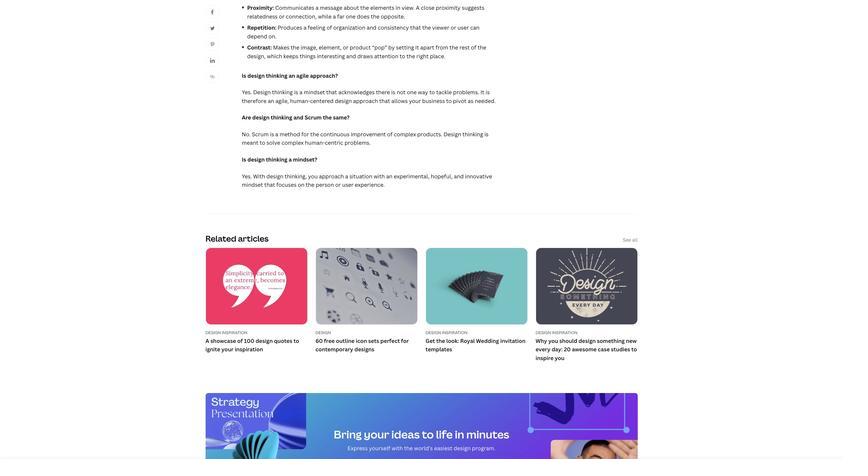 Task type: locate. For each thing, give the bounding box(es) containing it.
a inside design inspiration a showcase of 100 design quotes to ignite your inspiration
[[206, 337, 209, 345]]

a inside yes. design thinking is a mindset that acknowledges there is not one way to tackle problems. it is therefore an agile, human-centered design approach that allows your business to pivot as needed.
[[300, 89, 303, 96]]

related
[[206, 233, 237, 244]]

mindset down with
[[242, 181, 263, 189]]

scrum up meant
[[252, 131, 269, 138]]

1 vertical spatial for
[[401, 337, 409, 345]]

human- inside 'no. scrum is a method for the continuous improvement of complex products. design thinking is meant to solve complex human-centric problems.'
[[305, 139, 325, 147]]

is
[[294, 89, 298, 96], [392, 89, 396, 96], [486, 89, 490, 96], [270, 131, 274, 138], [485, 131, 489, 138]]

to inside bring your ideas to life in minutes express yourself with the world's easiest design program.
[[422, 427, 434, 442]]

things
[[300, 53, 316, 60]]

with up experience.
[[374, 173, 385, 180]]

acknowledges
[[339, 89, 375, 96]]

design inside design inspiration a showcase of 100 design quotes to ignite your inspiration
[[206, 330, 221, 336]]

yes. up therefore
[[242, 89, 252, 96]]

1 vertical spatial human-
[[305, 139, 325, 147]]

or right "person"
[[335, 181, 341, 189]]

one right the 'not'
[[407, 89, 417, 96]]

to left the solve
[[260, 139, 265, 147]]

inspiration for should
[[552, 330, 578, 336]]

60 free outline icon sets perfect for contemporary designs link
[[316, 337, 418, 354]]

a up ignite
[[206, 337, 209, 345]]

minutes
[[467, 427, 510, 442]]

design up focuses
[[267, 173, 284, 180]]

studies
[[611, 346, 631, 353]]

design inside 'no. scrum is a method for the continuous improvement of complex products. design thinking is meant to solve complex human-centric problems.'
[[444, 131, 461, 138]]

inspiration inside 'design inspiration why you should design something new every day: 20 awesome case studies to inspire you'
[[552, 330, 578, 336]]

see all
[[623, 237, 638, 243]]

setting
[[396, 44, 414, 51]]

is down meant
[[242, 156, 246, 163]]

an inside yes. design thinking is a mindset that acknowledges there is not one way to tackle problems. it is therefore an agile, human-centered design approach that allows your business to pivot as needed.
[[268, 97, 274, 105]]

a left "feeling"
[[304, 24, 307, 31]]

a up the solve
[[276, 131, 279, 138]]

quotes
[[274, 337, 292, 345]]

the inside yes. with design thinking, you approach a situation with an experimental, hopeful, and innovative mindset that focuses on the person or user experience.
[[306, 181, 315, 189]]

design inspiration link for royal
[[426, 330, 528, 336]]

problems. up as
[[453, 89, 480, 96]]

approach down acknowledges
[[353, 97, 378, 105]]

no. scrum is a method for the continuous improvement of complex products. design thinking is meant to solve complex human-centric problems.
[[242, 131, 489, 147]]

design inside 'design inspiration why you should design something new every day: 20 awesome case studies to inspire you'
[[536, 330, 551, 336]]

that inside yes. with design thinking, you approach a situation with an experimental, hopeful, and innovative mindset that focuses on the person or user experience.
[[264, 181, 275, 189]]

1 horizontal spatial mindset
[[304, 89, 325, 96]]

does
[[357, 13, 370, 20]]

wedding
[[476, 337, 499, 345]]

of right rest
[[471, 44, 477, 51]]

design inside 'design inspiration why you should design something new every day: 20 awesome case studies to inspire you'
[[579, 337, 596, 345]]

the right on
[[306, 181, 315, 189]]

design up awesome
[[579, 337, 596, 345]]

0 vertical spatial a
[[416, 4, 420, 11]]

1 yes. from the top
[[242, 89, 252, 96]]

far
[[337, 13, 345, 20]]

suggests
[[462, 4, 485, 11]]

human- inside yes. design thinking is a mindset that acknowledges there is not one way to tackle problems. it is therefore an agile, human-centered design approach that allows your business to pivot as needed.
[[290, 97, 310, 105]]

thinking inside 'no. scrum is a method for the continuous improvement of complex products. design thinking is meant to solve complex human-centric problems.'
[[463, 131, 483, 138]]

bring
[[334, 427, 362, 442]]

feeling
[[308, 24, 326, 31]]

it
[[481, 89, 485, 96]]

a right view.
[[416, 4, 420, 11]]

is left the 'not'
[[392, 89, 396, 96]]

2 yes. from the top
[[242, 173, 252, 180]]

0 vertical spatial with
[[374, 173, 385, 180]]

a left the "situation" at top
[[345, 173, 348, 180]]

design up "why"
[[536, 330, 551, 336]]

1 vertical spatial an
[[268, 97, 274, 105]]

10 reasons you should design something new every day_thumbnail image
[[536, 248, 638, 325]]

2 vertical spatial your
[[364, 427, 389, 442]]

design for a showcase of 100 design quotes to ignite your inspiration
[[206, 330, 221, 336]]

of right improvement
[[387, 131, 393, 138]]

user down the "situation" at top
[[342, 181, 354, 189]]

organization
[[334, 24, 366, 31]]

thinking down the solve
[[266, 156, 288, 163]]

all
[[633, 237, 638, 243]]

inspiration up look: in the right bottom of the page
[[442, 330, 468, 336]]

scrum down centered on the top left of the page
[[305, 114, 322, 121]]

viewer
[[433, 24, 450, 31]]

is down needed.
[[485, 131, 489, 138]]

0 horizontal spatial with
[[374, 173, 385, 180]]

is design thinking a mindset?
[[242, 156, 318, 163]]

0 vertical spatial yes.
[[242, 89, 252, 96]]

a left the far
[[333, 13, 336, 20]]

0 horizontal spatial design inspiration link
[[206, 330, 308, 336]]

0 horizontal spatial an
[[268, 97, 274, 105]]

to down "setting" on the left top of the page
[[400, 53, 405, 60]]

2 is from the top
[[242, 156, 246, 163]]

1 horizontal spatial scrum
[[305, 114, 322, 121]]

60
[[316, 337, 323, 345]]

1 vertical spatial user
[[342, 181, 354, 189]]

place.
[[430, 53, 446, 60]]

that up it on the left of the page
[[410, 24, 421, 31]]

design down acknowledges
[[335, 97, 352, 105]]

design right 100
[[256, 337, 273, 345]]

in
[[396, 4, 401, 11], [455, 427, 464, 442]]

problems. down improvement
[[345, 139, 371, 147]]

interesting
[[317, 53, 345, 60]]

to
[[400, 53, 405, 60], [430, 89, 435, 96], [446, 97, 452, 105], [260, 139, 265, 147], [294, 337, 299, 345], [632, 346, 637, 353], [422, 427, 434, 442]]

0 vertical spatial your
[[409, 97, 421, 105]]

design inside design inspiration a showcase of 100 design quotes to ignite your inspiration
[[256, 337, 273, 345]]

with
[[374, 173, 385, 180], [392, 445, 403, 452]]

1 is from the top
[[242, 72, 246, 79]]

1 vertical spatial problems.
[[345, 139, 371, 147]]

the left rest
[[450, 44, 458, 51]]

is design thinking an agile approach?
[[242, 72, 338, 79]]

0 horizontal spatial mindset
[[242, 181, 263, 189]]

1 vertical spatial in
[[455, 427, 464, 442]]

yes. left with
[[242, 173, 252, 180]]

1 horizontal spatial one
[[407, 89, 417, 96]]

is up therefore
[[242, 72, 246, 79]]

the left continuous at the left top
[[311, 131, 319, 138]]

is for is design thinking a mindset?
[[242, 156, 246, 163]]

your inside yes. design thinking is a mindset that acknowledges there is not one way to tackle problems. it is therefore an agile, human-centered design approach that allows your business to pivot as needed.
[[409, 97, 421, 105]]

mindset inside yes. with design thinking, you approach a situation with an experimental, hopeful, and innovative mindset that focuses on the person or user experience.
[[242, 181, 263, 189]]

2 horizontal spatial design inspiration link
[[536, 330, 638, 336]]

an left agile
[[289, 72, 295, 79]]

depend
[[247, 33, 267, 40]]

0 vertical spatial human-
[[290, 97, 310, 105]]

0 vertical spatial user
[[458, 24, 469, 31]]

design up therefore
[[253, 89, 271, 96]]

allows
[[392, 97, 408, 105]]

and right hopeful, in the right of the page
[[454, 173, 464, 180]]

user left can
[[458, 24, 469, 31]]

approach up "person"
[[319, 173, 344, 180]]

2 horizontal spatial an
[[386, 173, 393, 180]]

1 horizontal spatial design inspiration link
[[426, 330, 528, 336]]

to inside 'design inspiration why you should design something new every day: 20 awesome case studies to inspire you'
[[632, 346, 637, 353]]

and inside yes. with design thinking, you approach a situation with an experimental, hopeful, and innovative mindset that focuses on the person or user experience.
[[454, 173, 464, 180]]

1 horizontal spatial problems.
[[453, 89, 480, 96]]

human- up the are design thinking and scrum the same? at the top left of page
[[290, 97, 310, 105]]

1 horizontal spatial an
[[289, 72, 295, 79]]

in up opposite.
[[396, 4, 401, 11]]

complex left products.
[[394, 131, 416, 138]]

thinking down agile,
[[271, 114, 292, 121]]

2 design inspiration link from the left
[[426, 330, 528, 336]]

0 horizontal spatial approach
[[319, 173, 344, 180]]

close
[[421, 4, 435, 11]]

1 vertical spatial mindset
[[242, 181, 263, 189]]

0 horizontal spatial one
[[346, 13, 356, 20]]

design for why you should design something new every day: 20 awesome case studies to inspire you
[[536, 330, 551, 336]]

3 design inspiration link from the left
[[536, 330, 638, 336]]

that up centered on the top left of the page
[[326, 89, 337, 96]]

with down ideas
[[392, 445, 403, 452]]

that
[[410, 24, 421, 31], [326, 89, 337, 96], [380, 97, 390, 105], [264, 181, 275, 189]]

yes. inside yes. with design thinking, you approach a situation with an experimental, hopeful, and innovative mindset that focuses on the person or user experience.
[[242, 173, 252, 180]]

1 vertical spatial scrum
[[252, 131, 269, 138]]

0 vertical spatial problems.
[[453, 89, 480, 96]]

for right method
[[302, 131, 309, 138]]

0 horizontal spatial your
[[222, 346, 234, 353]]

1 vertical spatial yes.
[[242, 173, 252, 180]]

a showcase of 100 design quotes to ignite your inspiration image
[[206, 248, 307, 325]]

1 vertical spatial one
[[407, 89, 417, 96]]

inspiration for of
[[222, 330, 248, 336]]

1 horizontal spatial user
[[458, 24, 469, 31]]

is
[[242, 72, 246, 79], [242, 156, 246, 163]]

0 vertical spatial in
[[396, 4, 401, 11]]

1 vertical spatial approach
[[319, 173, 344, 180]]

2 horizontal spatial your
[[409, 97, 421, 105]]

approach inside yes. with design thinking, you approach a situation with an experimental, hopeful, and innovative mindset that focuses on the person or user experience.
[[319, 173, 344, 180]]

0 horizontal spatial a
[[206, 337, 209, 345]]

to right quotes
[[294, 337, 299, 345]]

design inside design inspiration get the look: royal wedding invitation templates
[[426, 330, 441, 336]]

0 vertical spatial you
[[308, 173, 318, 180]]

1 horizontal spatial in
[[455, 427, 464, 442]]

opposite.
[[381, 13, 405, 20]]

design inspiration link for 100
[[206, 330, 308, 336]]

and
[[367, 24, 377, 31], [346, 53, 356, 60], [294, 114, 304, 121], [454, 173, 464, 180]]

the inside produces a feeling of organization and consistency that the viewer or user can depend on.
[[423, 24, 431, 31]]

0 vertical spatial one
[[346, 13, 356, 20]]

0 vertical spatial for
[[302, 131, 309, 138]]

awesome
[[572, 346, 597, 353]]

0 horizontal spatial problems.
[[345, 139, 371, 147]]

design inside design 60 free outline icon sets perfect for contemporary designs
[[316, 330, 331, 336]]

you down day:
[[555, 355, 565, 362]]

a down agile
[[300, 89, 303, 96]]

the
[[361, 4, 369, 11], [371, 13, 380, 20], [423, 24, 431, 31], [291, 44, 300, 51], [450, 44, 458, 51], [478, 44, 487, 51], [407, 53, 415, 60], [323, 114, 332, 121], [311, 131, 319, 138], [306, 181, 315, 189], [437, 337, 445, 345], [404, 445, 413, 452]]

yes. for yes. with design thinking, you approach a situation with an experimental, hopeful, and innovative mindset that focuses on the person or user experience.
[[242, 173, 252, 180]]

can
[[471, 24, 480, 31]]

the inside bring your ideas to life in minutes express yourself with the world's easiest design program.
[[404, 445, 413, 452]]

1 design inspiration link from the left
[[206, 330, 308, 336]]

new
[[626, 337, 637, 345]]

human-
[[290, 97, 310, 105], [305, 139, 325, 147]]

inspiration inside design inspiration get the look: royal wedding invitation templates
[[442, 330, 468, 336]]

an left experimental,
[[386, 173, 393, 180]]

0 vertical spatial mindset
[[304, 89, 325, 96]]

the up keeps
[[291, 44, 300, 51]]

1 vertical spatial is
[[242, 156, 246, 163]]

2 vertical spatial an
[[386, 173, 393, 180]]

one
[[346, 13, 356, 20], [407, 89, 417, 96]]

you
[[308, 173, 318, 180], [549, 337, 559, 345], [555, 355, 565, 362]]

of inside design inspiration a showcase of 100 design quotes to ignite your inspiration
[[237, 337, 243, 345]]

design right easiest
[[454, 445, 471, 452]]

problems. inside yes. design thinking is a mindset that acknowledges there is not one way to tackle problems. it is therefore an agile, human-centered design approach that allows your business to pivot as needed.
[[453, 89, 480, 96]]

0 horizontal spatial in
[[396, 4, 401, 11]]

of inside produces a feeling of organization and consistency that the viewer or user can depend on.
[[327, 24, 332, 31]]

thinking up agile,
[[272, 89, 293, 96]]

your down way
[[409, 97, 421, 105]]

view.
[[402, 4, 415, 11]]

consistency
[[378, 24, 409, 31]]

60 free outline icon sets perfect for contemporary designs_featured image image
[[316, 248, 417, 325]]

a
[[416, 4, 420, 11], [206, 337, 209, 345]]

scrum
[[305, 114, 322, 121], [252, 131, 269, 138]]

experimental,
[[394, 173, 430, 180]]

thinking,
[[285, 173, 307, 180]]

0 vertical spatial is
[[242, 72, 246, 79]]

0 vertical spatial an
[[289, 72, 295, 79]]

user
[[458, 24, 469, 31], [342, 181, 354, 189]]

of left 100
[[237, 337, 243, 345]]

the left viewer
[[423, 24, 431, 31]]

a
[[316, 4, 319, 11], [333, 13, 336, 20], [304, 24, 307, 31], [300, 89, 303, 96], [276, 131, 279, 138], [289, 156, 292, 163], [345, 173, 348, 180]]

your up yourself
[[364, 427, 389, 442]]

and inside makes the image, element, or product "pop" by setting it apart from the rest of the design, which keeps things interesting and draws attention to the right place.
[[346, 53, 356, 60]]

mindset up centered on the top left of the page
[[304, 89, 325, 96]]

design up get
[[426, 330, 441, 336]]

1 horizontal spatial with
[[392, 445, 403, 452]]

sets
[[369, 337, 379, 345]]

1 vertical spatial with
[[392, 445, 403, 452]]

to inside 'no. scrum is a method for the continuous improvement of complex products. design thinking is meant to solve complex human-centric problems.'
[[260, 139, 265, 147]]

contemporary
[[316, 346, 353, 353]]

an left agile,
[[268, 97, 274, 105]]

with inside bring your ideas to life in minutes express yourself with the world's easiest design program.
[[392, 445, 403, 452]]

the up does at the left top
[[361, 4, 369, 11]]

0 horizontal spatial for
[[302, 131, 309, 138]]

bring your ideas to life in minutes express yourself with the world's easiest design program.
[[334, 427, 510, 452]]

you up "person"
[[308, 173, 318, 180]]

0 vertical spatial scrum
[[305, 114, 322, 121]]

yes. inside yes. design thinking is a mindset that acknowledges there is not one way to tackle problems. it is therefore an agile, human-centered design approach that allows your business to pivot as needed.
[[242, 89, 252, 96]]

design inspiration link up 100
[[206, 330, 308, 336]]

for right perfect
[[401, 337, 409, 345]]

that down with
[[264, 181, 275, 189]]

1 horizontal spatial a
[[416, 4, 420, 11]]

in inside bring your ideas to life in minutes express yourself with the world's easiest design program.
[[455, 427, 464, 442]]

or right viewer
[[451, 24, 457, 31]]

thinking down which
[[266, 72, 288, 79]]

one inside communicates a message about the elements in view. a close proximity suggests relatedness or connection, while a far one does the opposite.
[[346, 13, 356, 20]]

design right the are
[[252, 114, 270, 121]]

is down is design thinking an agile approach?
[[294, 89, 298, 96]]

the up the templates
[[437, 337, 445, 345]]

design right products.
[[444, 131, 461, 138]]

one down about
[[346, 13, 356, 20]]

thinking down as
[[463, 131, 483, 138]]

1 vertical spatial your
[[222, 346, 234, 353]]

thinking inside yes. design thinking is a mindset that acknowledges there is not one way to tackle problems. it is therefore an agile, human-centered design approach that allows your business to pivot as needed.
[[272, 89, 293, 96]]

to inside design inspiration a showcase of 100 design quotes to ignite your inspiration
[[294, 337, 299, 345]]

to down new
[[632, 346, 637, 353]]

meant
[[242, 139, 259, 147]]

you inside yes. with design thinking, you approach a situation with an experimental, hopeful, and innovative mindset that focuses on the person or user experience.
[[308, 173, 318, 180]]

design inside yes. design thinking is a mindset that acknowledges there is not one way to tackle problems. it is therefore an agile, human-centered design approach that allows your business to pivot as needed.
[[253, 89, 271, 96]]

which
[[267, 53, 282, 60]]

the left same?
[[323, 114, 332, 121]]

royal wedding invitation templates_feat image image
[[426, 248, 528, 325]]

approach?
[[310, 72, 338, 79]]

complex down method
[[282, 139, 304, 147]]

to inside makes the image, element, or product "pop" by setting it apart from the rest of the design, which keeps things interesting and draws attention to the right place.
[[400, 53, 405, 60]]

and inside produces a feeling of organization and consistency that the viewer or user can depend on.
[[367, 24, 377, 31]]

0 vertical spatial complex
[[394, 131, 416, 138]]

1 horizontal spatial for
[[401, 337, 409, 345]]

0 horizontal spatial scrum
[[252, 131, 269, 138]]

1 horizontal spatial approach
[[353, 97, 378, 105]]

or left product
[[343, 44, 349, 51]]

and down does at the left top
[[367, 24, 377, 31]]

an
[[289, 72, 295, 79], [268, 97, 274, 105], [386, 173, 393, 180]]

innovative
[[465, 173, 492, 180]]

design inspiration link up awesome
[[536, 330, 638, 336]]

inspiration up showcase
[[222, 330, 248, 336]]

0 horizontal spatial user
[[342, 181, 354, 189]]

0 vertical spatial approach
[[353, 97, 378, 105]]

the down "setting" on the left top of the page
[[407, 53, 415, 60]]

products.
[[418, 131, 443, 138]]

design up 60
[[316, 330, 331, 336]]

of down "while"
[[327, 24, 332, 31]]

not
[[397, 89, 406, 96]]

1 horizontal spatial your
[[364, 427, 389, 442]]

in right life
[[455, 427, 464, 442]]

1 vertical spatial a
[[206, 337, 209, 345]]

you up day:
[[549, 337, 559, 345]]

or up "produces"
[[279, 13, 285, 20]]

inspiration up should
[[552, 330, 578, 336]]

design up showcase
[[206, 330, 221, 336]]

express
[[348, 445, 368, 452]]

1 vertical spatial complex
[[282, 139, 304, 147]]

something
[[597, 337, 625, 345]]

look:
[[447, 337, 459, 345]]

for
[[302, 131, 309, 138], [401, 337, 409, 345]]



Task type: describe. For each thing, give the bounding box(es) containing it.
yourself
[[369, 445, 391, 452]]

every
[[536, 346, 551, 353]]

templates
[[426, 346, 452, 353]]

produces a feeling of organization and consistency that the viewer or user can depend on.
[[247, 24, 480, 40]]

mindset?
[[293, 156, 318, 163]]

thinking for approach?
[[266, 72, 288, 79]]

case
[[598, 346, 610, 353]]

about
[[344, 4, 359, 11]]

while
[[318, 13, 332, 20]]

icon
[[356, 337, 367, 345]]

are design thinking and scrum the same?
[[242, 114, 350, 121]]

design,
[[247, 53, 266, 60]]

inspire
[[536, 355, 554, 362]]

the inside design inspiration get the look: royal wedding invitation templates
[[437, 337, 445, 345]]

articles
[[238, 233, 269, 244]]

that down there
[[380, 97, 390, 105]]

agile,
[[276, 97, 289, 105]]

needed.
[[475, 97, 496, 105]]

design inside yes. design thinking is a mindset that acknowledges there is not one way to tackle problems. it is therefore an agile, human-centered design approach that allows your business to pivot as needed.
[[335, 97, 352, 105]]

a inside communicates a message about the elements in view. a close proximity suggests relatedness or connection, while a far one does the opposite.
[[416, 4, 420, 11]]

why
[[536, 337, 547, 345]]

design inspiration link for design
[[536, 330, 638, 336]]

proximity
[[436, 4, 461, 11]]

on
[[298, 181, 305, 189]]

a inside yes. with design thinking, you approach a situation with an experimental, hopeful, and innovative mindset that focuses on the person or user experience.
[[345, 173, 348, 180]]

a inside 'no. scrum is a method for the continuous improvement of complex products. design thinking is meant to solve complex human-centric problems.'
[[276, 131, 279, 138]]

design inspiration why you should design something new every day: 20 awesome case studies to inspire you
[[536, 330, 637, 362]]

it
[[416, 44, 419, 51]]

thinking for the
[[271, 114, 292, 121]]

1 horizontal spatial complex
[[394, 131, 416, 138]]

1 vertical spatial you
[[549, 337, 559, 345]]

designs
[[355, 346, 375, 353]]

thinking for mindset
[[272, 89, 293, 96]]

ideas
[[392, 427, 420, 442]]

program.
[[472, 445, 496, 452]]

design for 60 free outline icon sets perfect for contemporary designs
[[316, 330, 331, 336]]

design inspiration get the look: royal wedding invitation templates
[[426, 330, 526, 353]]

relatedness
[[247, 13, 278, 20]]

or inside produces a feeling of organization and consistency that the viewer or user can depend on.
[[451, 24, 457, 31]]

a showcase of 100 design quotes to ignite your inspiration link
[[206, 337, 308, 354]]

related articles
[[206, 233, 269, 244]]

makes the image, element, or product "pop" by setting it apart from the rest of the design, which keeps things interesting and draws attention to the right place.
[[247, 44, 487, 60]]

in inside communicates a message about the elements in view. a close proximity suggests relatedness or connection, while a far one does the opposite.
[[396, 4, 401, 11]]

royal
[[461, 337, 475, 345]]

of inside makes the image, element, or product "pop" by setting it apart from the rest of the design, which keeps things interesting and draws attention to the right place.
[[471, 44, 477, 51]]

why you should design something new every day: 20 awesome case studies to inspire you link
[[536, 337, 638, 363]]

see
[[623, 237, 632, 243]]

image,
[[301, 44, 318, 51]]

situation
[[350, 173, 373, 180]]

that inside produces a feeling of organization and consistency that the viewer or user can depend on.
[[410, 24, 421, 31]]

free
[[324, 337, 335, 345]]

focuses
[[277, 181, 297, 189]]

a inside produces a feeling of organization and consistency that the viewer or user can depend on.
[[304, 24, 307, 31]]

to down "tackle"
[[446, 97, 452, 105]]

the right rest
[[478, 44, 487, 51]]

or inside makes the image, element, or product "pop" by setting it apart from the rest of the design, which keeps things interesting and draws attention to the right place.
[[343, 44, 349, 51]]

and up method
[[294, 114, 304, 121]]

communicates a message about the elements in view. a close proximity suggests relatedness or connection, while a far one does the opposite.
[[247, 4, 485, 20]]

inspiration down 100
[[235, 346, 263, 353]]

is up the solve
[[270, 131, 274, 138]]

design 60 free outline icon sets perfect for contemporary designs
[[316, 330, 409, 353]]

yes. design thinking is a mindset that acknowledges there is not one way to tackle problems. it is therefore an agile, human-centered design approach that allows your business to pivot as needed.
[[242, 89, 496, 105]]

user inside produces a feeling of organization and consistency that the viewer or user can depend on.
[[458, 24, 469, 31]]

to up the business
[[430, 89, 435, 96]]

design up with
[[248, 156, 265, 163]]

world's
[[414, 445, 433, 452]]

design for get the look: royal wedding invitation templates
[[426, 330, 441, 336]]

communicates
[[275, 4, 314, 11]]

method
[[280, 131, 300, 138]]

easiest
[[434, 445, 453, 452]]

a up "while"
[[316, 4, 319, 11]]

a left mindset?
[[289, 156, 292, 163]]

repetition:
[[247, 24, 278, 31]]

design inside yes. with design thinking, you approach a situation with an experimental, hopeful, and innovative mindset that focuses on the person or user experience.
[[267, 173, 284, 180]]

message
[[320, 4, 343, 11]]

is right it
[[486, 89, 490, 96]]

for inside 'no. scrum is a method for the continuous improvement of complex products. design thinking is meant to solve complex human-centric problems.'
[[302, 131, 309, 138]]

hopeful,
[[431, 173, 453, 180]]

the down elements
[[371, 13, 380, 20]]

for inside design 60 free outline icon sets perfect for contemporary designs
[[401, 337, 409, 345]]

outline
[[336, 337, 355, 345]]

pivot
[[453, 97, 467, 105]]

your inside design inspiration a showcase of 100 design quotes to ignite your inspiration
[[222, 346, 234, 353]]

makes
[[273, 44, 290, 51]]

day:
[[552, 346, 563, 353]]

design down design,
[[248, 72, 265, 79]]

contrast:
[[247, 44, 273, 51]]

yes. for yes. design thinking is a mindset that acknowledges there is not one way to tackle problems. it is therefore an agile, human-centered design approach that allows your business to pivot as needed.
[[242, 89, 252, 96]]

by
[[389, 44, 395, 51]]

invitation
[[501, 337, 526, 345]]

should
[[560, 337, 578, 345]]

ignite
[[206, 346, 220, 353]]

an inside yes. with design thinking, you approach a situation with an experimental, hopeful, and innovative mindset that focuses on the person or user experience.
[[386, 173, 393, 180]]

design link
[[316, 330, 418, 336]]

keeps
[[284, 53, 299, 60]]

of inside 'no. scrum is a method for the continuous improvement of complex products. design thinking is meant to solve complex human-centric problems.'
[[387, 131, 393, 138]]

with inside yes. with design thinking, you approach a situation with an experimental, hopeful, and innovative mindset that focuses on the person or user experience.
[[374, 173, 385, 180]]

with
[[253, 173, 265, 180]]

are
[[242, 114, 251, 121]]

from
[[436, 44, 448, 51]]

person
[[316, 181, 334, 189]]

life
[[436, 427, 453, 442]]

0 horizontal spatial complex
[[282, 139, 304, 147]]

no.
[[242, 131, 251, 138]]

one inside yes. design thinking is a mindset that acknowledges there is not one way to tackle problems. it is therefore an agile, human-centered design approach that allows your business to pivot as needed.
[[407, 89, 417, 96]]

solve
[[267, 139, 280, 147]]

2 vertical spatial you
[[555, 355, 565, 362]]

proximity:
[[247, 4, 275, 11]]

therefore
[[242, 97, 267, 105]]

100
[[244, 337, 255, 345]]

centered
[[310, 97, 334, 105]]

user inside yes. with design thinking, you approach a situation with an experimental, hopeful, and innovative mindset that focuses on the person or user experience.
[[342, 181, 354, 189]]

there
[[376, 89, 390, 96]]

business
[[423, 97, 445, 105]]

design inside bring your ideas to life in minutes express yourself with the world's easiest design program.
[[454, 445, 471, 452]]

inspiration for look:
[[442, 330, 468, 336]]

problems. inside 'no. scrum is a method for the continuous improvement of complex products. design thinking is meant to solve complex human-centric problems.'
[[345, 139, 371, 147]]

yes. with design thinking, you approach a situation with an experimental, hopeful, and innovative mindset that focuses on the person or user experience.
[[242, 173, 492, 189]]

scrum inside 'no. scrum is a method for the continuous improvement of complex products. design thinking is meant to solve complex human-centric problems.'
[[252, 131, 269, 138]]

or inside communicates a message about the elements in view. a close proximity suggests relatedness or connection, while a far one does the opposite.
[[279, 13, 285, 20]]

mindset inside yes. design thinking is a mindset that acknowledges there is not one way to tackle problems. it is therefore an agile, human-centered design approach that allows your business to pivot as needed.
[[304, 89, 325, 96]]

perfect
[[381, 337, 400, 345]]

is for is design thinking an agile approach?
[[242, 72, 246, 79]]

improvement
[[351, 131, 386, 138]]

20
[[564, 346, 571, 353]]

approach inside yes. design thinking is a mindset that acknowledges there is not one way to tackle problems. it is therefore an agile, human-centered design approach that allows your business to pivot as needed.
[[353, 97, 378, 105]]

connection,
[[286, 13, 317, 20]]

the inside 'no. scrum is a method for the continuous improvement of complex products. design thinking is meant to solve complex human-centric problems.'
[[311, 131, 319, 138]]

or inside yes. with design thinking, you approach a situation with an experimental, hopeful, and innovative mindset that focuses on the person or user experience.
[[335, 181, 341, 189]]

your inside bring your ideas to life in minutes express yourself with the world's easiest design program.
[[364, 427, 389, 442]]

rest
[[460, 44, 470, 51]]

apart
[[421, 44, 435, 51]]



Task type: vqa. For each thing, say whether or not it's contained in the screenshot.
the bottommost the Is
yes



